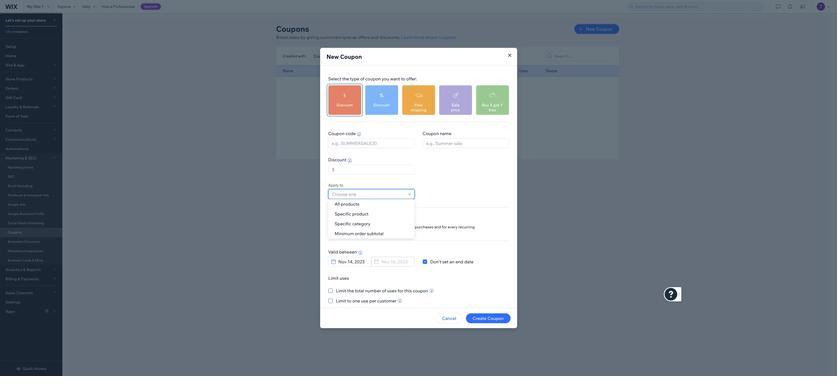 Task type: locate. For each thing, give the bounding box(es) containing it.
coupons for coupons
[[8, 230, 22, 235]]

0 vertical spatial you
[[382, 76, 389, 82]]

1 horizontal spatial you
[[422, 132, 428, 137]]

coupons inside sidebar element
[[8, 230, 22, 235]]

include
[[336, 217, 351, 222]]

1 vertical spatial uses
[[387, 288, 397, 294]]

for left every
[[442, 225, 447, 230]]

limit down limit uses
[[336, 288, 346, 294]]

coupon inside button
[[596, 26, 613, 32]]

use right will
[[363, 225, 370, 230]]

point of sale link
[[0, 112, 62, 121]]

1 vertical spatial you
[[422, 132, 428, 137]]

order
[[355, 231, 366, 236]]

uses down the valid between
[[340, 276, 349, 281]]

marketing integrations link
[[0, 247, 62, 256]]

integrations
[[24, 249, 43, 253]]

all
[[335, 201, 340, 207]]

& for marketing
[[25, 156, 27, 161]]

new for new coupon link
[[439, 142, 448, 147]]

sale inside sale price
[[452, 103, 460, 108]]

0 vertical spatial coupon
[[365, 76, 381, 82]]

social media marketing link
[[0, 219, 62, 228]]

0 horizontal spatial more
[[366, 230, 375, 235]]

specific up purchase.
[[335, 221, 351, 227]]

limit for limit uses
[[328, 276, 339, 281]]

the for select
[[342, 76, 349, 82]]

more
[[35, 258, 43, 262]]

seo down automations link
[[28, 156, 36, 161]]

0 horizontal spatial ads
[[20, 203, 26, 207]]

business up social media marketing
[[20, 212, 34, 216]]

0 vertical spatial set
[[15, 18, 21, 23]]

settings
[[5, 300, 21, 305]]

free
[[489, 108, 496, 112]]

limit left one
[[336, 298, 346, 304]]

status
[[546, 68, 558, 73]]

don't
[[430, 259, 441, 265]]

with:
[[298, 54, 307, 59]]

2 horizontal spatial new
[[586, 26, 595, 32]]

0 vertical spatial ads
[[43, 193, 49, 197]]

2 google from the top
[[8, 212, 19, 216]]

quick access
[[23, 367, 46, 371]]

1 vertical spatial set
[[442, 259, 449, 265]]

1 horizontal spatial $
[[344, 92, 346, 98]]

None field
[[312, 51, 378, 61], [335, 165, 413, 174], [337, 257, 370, 267], [380, 257, 413, 267], [312, 51, 378, 61], [335, 165, 413, 174], [337, 257, 370, 267], [380, 257, 413, 267]]

new coupon for new coupon button
[[586, 26, 613, 32]]

automations link
[[0, 144, 62, 154]]

this inside customers will use this coupon for one-time purchases and for every recurring purchase.
[[371, 225, 377, 230]]

you left add on the top right of the page
[[422, 132, 428, 137]]

1 vertical spatial sale
[[20, 114, 28, 119]]

coupon
[[365, 76, 381, 82], [378, 225, 391, 230], [413, 288, 428, 294]]

help button
[[79, 0, 98, 13]]

limit uses
[[328, 276, 349, 281]]

1 vertical spatial to
[[340, 183, 343, 188]]

0 horizontal spatial new coupon
[[327, 53, 362, 60]]

2 horizontal spatial of
[[382, 288, 386, 294]]

coupon
[[596, 26, 613, 32], [340, 53, 362, 60], [328, 131, 345, 136], [423, 131, 439, 136], [449, 142, 465, 147], [488, 316, 504, 321]]

limit down valid
[[328, 276, 339, 281]]

the left 'total' at bottom
[[347, 288, 354, 294]]

0 horizontal spatial learn
[[355, 230, 365, 235]]

new inside button
[[586, 26, 595, 32]]

1 vertical spatial of
[[16, 114, 19, 119]]

1 horizontal spatial learn
[[401, 34, 413, 40]]

0 vertical spatial limit
[[328, 276, 339, 281]]

business left cards
[[8, 258, 21, 262]]

0 vertical spatial business
[[20, 212, 34, 216]]

a right add on the top right of the page
[[437, 132, 439, 137]]

1 horizontal spatial this
[[404, 288, 412, 294]]

e.g., SUMMERSALE20 field
[[330, 139, 413, 148]]

this
[[371, 225, 377, 230], [404, 288, 412, 294]]

specific for specific product
[[335, 211, 351, 217]]

1 vertical spatial &
[[24, 193, 26, 197]]

name
[[440, 131, 451, 136]]

of right point
[[16, 114, 19, 119]]

to left one
[[347, 298, 351, 304]]

Search for tools, apps, help & more... field
[[634, 3, 762, 10]]

upgrade button
[[141, 3, 161, 10]]

2 vertical spatial new coupon
[[439, 142, 465, 147]]

set left up
[[15, 18, 21, 23]]

business cards & more
[[8, 258, 43, 262]]

marketing down automations
[[5, 156, 24, 161]]

1 horizontal spatial seo
[[28, 156, 36, 161]]

0 horizontal spatial new
[[327, 53, 339, 60]]

sale
[[452, 103, 460, 108], [20, 114, 28, 119]]

set left an
[[442, 259, 449, 265]]

0 horizontal spatial sale
[[20, 114, 28, 119]]

marketing & seo
[[5, 156, 36, 161]]

list box
[[328, 199, 414, 239]]

to for apply to
[[340, 183, 343, 188]]

the inside option
[[347, 288, 354, 294]]

specific down all products on the left bottom
[[335, 211, 351, 217]]

cancel button
[[436, 314, 463, 324]]

specific category
[[335, 221, 370, 227]]

marketing down automatic
[[8, 249, 23, 253]]

let's
[[5, 18, 14, 23]]

0 horizontal spatial this
[[371, 225, 377, 230]]

1 horizontal spatial new coupon
[[439, 142, 465, 147]]

1 vertical spatial home
[[24, 165, 33, 169]]

purchases
[[415, 225, 434, 230]]

0 vertical spatial seo
[[28, 156, 36, 161]]

1 horizontal spatial coupons
[[276, 24, 309, 34]]

1 vertical spatial new
[[327, 53, 339, 60]]

limit inside limit to one use per customer option
[[336, 298, 346, 304]]

0 vertical spatial specific
[[335, 211, 351, 217]]

1 vertical spatial ads
[[20, 203, 26, 207]]

home down marketing & seo dropdown button at the top left of the page
[[24, 165, 33, 169]]

2 horizontal spatial for
[[442, 225, 447, 230]]

discount for %
[[374, 103, 390, 108]]

to inside option
[[347, 298, 351, 304]]

google up social
[[8, 212, 19, 216]]

0 vertical spatial use
[[363, 225, 370, 230]]

marketing integrations
[[8, 249, 43, 253]]

1 vertical spatial $
[[332, 167, 335, 172]]

coupons inside coupons boost sales by giving customers special offers and discounts. learn more about coupons
[[276, 24, 309, 34]]

1 horizontal spatial to
[[347, 298, 351, 304]]

email marketing link
[[0, 181, 62, 191]]

automatic discounts
[[8, 240, 40, 244]]

0 horizontal spatial seo
[[8, 175, 15, 179]]

for inside option
[[398, 288, 403, 294]]

1 vertical spatial this
[[404, 288, 412, 294]]

0 horizontal spatial and
[[371, 34, 378, 40]]

let's set up your store
[[5, 18, 46, 23]]

one
[[352, 298, 360, 304]]

0 horizontal spatial of
[[16, 114, 19, 119]]

2 specific from the top
[[335, 221, 351, 227]]

discount
[[337, 103, 353, 108], [374, 103, 390, 108], [328, 157, 347, 163]]

completed
[[11, 30, 28, 34]]

& up "marketing home"
[[25, 156, 27, 161]]

1 horizontal spatial for
[[398, 288, 403, 294]]

1 horizontal spatial more
[[414, 34, 425, 40]]

apply to
[[328, 183, 343, 188]]

2 vertical spatial coupon
[[413, 288, 428, 294]]

seo
[[28, 156, 36, 161], [8, 175, 15, 179]]

0 vertical spatial coupons
[[276, 24, 309, 34]]

new coupon for new coupon link
[[439, 142, 465, 147]]

for left one-
[[392, 225, 397, 230]]

1 vertical spatial coupon
[[378, 225, 391, 230]]

to right want
[[401, 76, 405, 82]]

2 vertical spatial new
[[439, 142, 448, 147]]

a right hire
[[110, 4, 112, 9]]

set inside 'checkbox'
[[442, 259, 449, 265]]

2 vertical spatial &
[[32, 258, 34, 262]]

0 vertical spatial and
[[371, 34, 378, 40]]

1 horizontal spatial uses
[[387, 288, 397, 294]]

coupon inside 'button'
[[488, 316, 504, 321]]

new coupon button
[[575, 24, 619, 34]]

create
[[473, 316, 487, 321]]

this inside option
[[404, 288, 412, 294]]

all products
[[335, 201, 359, 207]]

0 vertical spatial to
[[401, 76, 405, 82]]

sale price
[[451, 103, 460, 112]]

of inside the point of sale link
[[16, 114, 19, 119]]

0 vertical spatial &
[[25, 156, 27, 161]]

to for limit to one use per customer
[[347, 298, 351, 304]]

0 horizontal spatial to
[[340, 183, 343, 188]]

the
[[342, 76, 349, 82], [347, 288, 354, 294]]

& left the more
[[32, 258, 34, 262]]

don't set an end date
[[430, 259, 474, 265]]

ads right instagram
[[43, 193, 49, 197]]

hire a professional link
[[98, 0, 138, 13]]

1 horizontal spatial of
[[360, 76, 364, 82]]

customers
[[336, 225, 356, 230]]

learn
[[401, 34, 413, 40], [355, 230, 365, 235]]

to right "apply"
[[340, 183, 343, 188]]

& right facebook
[[24, 193, 26, 197]]

giving
[[306, 34, 319, 40]]

0 horizontal spatial uses
[[340, 276, 349, 281]]

discounts
[[25, 240, 40, 244]]

limit for limit to one use per customer
[[336, 298, 346, 304]]

0 vertical spatial this
[[371, 225, 377, 230]]

coupons up automatic
[[8, 230, 22, 235]]

0 vertical spatial more
[[414, 34, 425, 40]]

product
[[352, 211, 368, 217]]

you left want
[[382, 76, 389, 82]]

coupons
[[276, 24, 309, 34], [8, 230, 22, 235]]

1 vertical spatial coupons
[[8, 230, 22, 235]]

limit
[[328, 276, 339, 281], [336, 288, 346, 294], [336, 298, 346, 304]]

1 vertical spatial use
[[361, 298, 368, 304]]

and inside customers will use this coupon for one-time purchases and for every recurring purchase.
[[434, 225, 441, 230]]

1 vertical spatial the
[[347, 288, 354, 294]]

1 specific from the top
[[335, 211, 351, 217]]

& inside dropdown button
[[25, 156, 27, 161]]

free
[[415, 103, 423, 108]]

sidebar element
[[0, 13, 62, 376]]

limit to one use per customer
[[336, 298, 397, 304]]

2 vertical spatial limit
[[336, 298, 346, 304]]

learn more about coupons link
[[401, 34, 456, 40]]

x
[[490, 103, 493, 108]]

set
[[15, 18, 21, 23], [442, 259, 449, 265]]

more inside coupons boost sales by giving customers special offers and discounts. learn more about coupons
[[414, 34, 425, 40]]

1 horizontal spatial set
[[442, 259, 449, 265]]

new coupon inside button
[[586, 26, 613, 32]]

seo up email
[[8, 175, 15, 179]]

limit for limit the total number of uses for this coupon
[[336, 288, 346, 294]]

1 horizontal spatial ads
[[43, 193, 49, 197]]

business
[[20, 212, 34, 216], [8, 258, 21, 262]]

1 horizontal spatial new
[[439, 142, 448, 147]]

coupon inside customers will use this coupon for one-time purchases and for every recurring purchase.
[[378, 225, 391, 230]]

set inside sidebar element
[[15, 18, 21, 23]]

by
[[300, 34, 306, 40]]

1 horizontal spatial a
[[437, 132, 439, 137]]

setup link
[[0, 42, 62, 51]]

and right purchases
[[434, 225, 441, 230]]

1 vertical spatial specific
[[335, 221, 351, 227]]

Limit to one use per customer checkbox
[[328, 298, 397, 304]]

access
[[34, 367, 46, 371]]

%
[[380, 92, 384, 98]]

you'll
[[455, 132, 464, 137]]

1 google from the top
[[8, 203, 19, 207]]

coupons up sales on the top left of the page
[[276, 24, 309, 34]]

1 vertical spatial more
[[366, 230, 375, 235]]

use
[[363, 225, 370, 230], [361, 298, 368, 304]]

more
[[414, 34, 425, 40], [366, 230, 375, 235]]

google for google ads
[[8, 203, 19, 207]]

and right the offers
[[371, 34, 378, 40]]

of right type
[[360, 76, 364, 82]]

customers
[[320, 34, 342, 40]]

1 vertical spatial google
[[8, 212, 19, 216]]

0 horizontal spatial home
[[5, 53, 16, 58]]

1 vertical spatial a
[[437, 132, 439, 137]]

0 vertical spatial new coupon
[[586, 26, 613, 32]]

Include subscriptions checkbox
[[328, 216, 380, 223]]

uses
[[340, 276, 349, 281], [387, 288, 397, 294]]

1 horizontal spatial and
[[434, 225, 441, 230]]

0 vertical spatial google
[[8, 203, 19, 207]]

0 vertical spatial sale
[[452, 103, 460, 108]]

2 horizontal spatial new coupon
[[586, 26, 613, 32]]

0 vertical spatial a
[[110, 4, 112, 9]]

limit inside limit the total number of uses for this coupon option
[[336, 288, 346, 294]]

1 vertical spatial and
[[434, 225, 441, 230]]

and
[[371, 34, 378, 40], [434, 225, 441, 230]]

marketing inside dropdown button
[[5, 156, 24, 161]]

want
[[390, 76, 400, 82]]

Choose one field
[[330, 190, 407, 199]]

0 horizontal spatial a
[[110, 4, 112, 9]]

for right the 'number'
[[398, 288, 403, 294]]

1 vertical spatial limit
[[336, 288, 346, 294]]

between
[[339, 249, 357, 255]]

0 vertical spatial new
[[586, 26, 595, 32]]

of up customer
[[382, 288, 386, 294]]

use inside option
[[361, 298, 368, 304]]

0 vertical spatial learn
[[401, 34, 413, 40]]

2 vertical spatial of
[[382, 288, 386, 294]]

ads up google business profile
[[20, 203, 26, 207]]

the left type
[[342, 76, 349, 82]]

0 vertical spatial the
[[342, 76, 349, 82]]

marketing down marketing & seo
[[8, 165, 23, 169]]

boost
[[276, 34, 288, 40]]

seo link
[[0, 172, 62, 181]]

1 horizontal spatial sale
[[452, 103, 460, 108]]

0 horizontal spatial coupons
[[8, 230, 22, 235]]

google down facebook
[[8, 203, 19, 207]]

subscriptions
[[352, 217, 380, 222]]

uses up customer
[[387, 288, 397, 294]]

1 vertical spatial learn
[[355, 230, 365, 235]]

home down setup
[[5, 53, 16, 58]]

use left per
[[361, 298, 368, 304]]

setup
[[5, 44, 16, 49]]

0 horizontal spatial set
[[15, 18, 21, 23]]

profile
[[34, 212, 44, 216]]

minimum order subtotal
[[335, 231, 384, 236]]



Task type: describe. For each thing, give the bounding box(es) containing it.
google ads link
[[0, 200, 62, 209]]

e.g., Summer sale field
[[425, 139, 507, 148]]

uses inside option
[[387, 288, 397, 294]]

marketing for integrations
[[8, 249, 23, 253]]

coupons link
[[0, 228, 62, 237]]

customers will use this coupon for one-time purchases and for every recurring purchase.
[[336, 225, 475, 235]]

business inside google business profile link
[[20, 212, 34, 216]]

quick
[[23, 367, 33, 371]]

marketing home link
[[0, 163, 62, 172]]

list box containing all products
[[328, 199, 414, 239]]

google business profile
[[8, 212, 44, 216]]

learn more
[[355, 230, 375, 235]]

add
[[429, 132, 436, 137]]

a inside 'hire a professional' 'link'
[[110, 4, 112, 9]]

social
[[8, 221, 17, 225]]

& for facebook
[[24, 193, 26, 197]]

1 vertical spatial seo
[[8, 175, 15, 179]]

coupon inside option
[[413, 288, 428, 294]]

Don't set an end date checkbox
[[423, 259, 474, 265]]

business cards & more link
[[0, 256, 62, 265]]

offer:
[[406, 76, 417, 82]]

learn inside coupons boost sales by giving customers special offers and discounts. learn more about coupons
[[401, 34, 413, 40]]

coupon for of
[[365, 76, 381, 82]]

valid between
[[328, 249, 357, 255]]

Limit the total number of uses for this coupon checkbox
[[328, 288, 428, 294]]

0 vertical spatial of
[[360, 76, 364, 82]]

it
[[472, 132, 475, 137]]

2 horizontal spatial to
[[401, 76, 405, 82]]

of inside limit the total number of uses for this coupon option
[[382, 288, 386, 294]]

create coupon button
[[466, 314, 511, 324]]

point of sale
[[5, 114, 28, 119]]

& inside "link"
[[32, 258, 34, 262]]

marketing for &
[[5, 156, 24, 161]]

marketing for home
[[8, 165, 23, 169]]

0 vertical spatial uses
[[340, 276, 349, 281]]

facebook & instagram ads
[[8, 193, 49, 197]]

hire a professional
[[102, 4, 135, 9]]

instagram
[[27, 193, 42, 197]]

once
[[411, 132, 421, 137]]

buy
[[482, 103, 489, 108]]

learn more link
[[355, 230, 375, 235]]

point
[[5, 114, 15, 119]]

quick access button
[[16, 367, 46, 371]]

0 vertical spatial $
[[344, 92, 346, 98]]

facebook
[[8, 193, 23, 197]]

0 horizontal spatial $
[[332, 167, 335, 172]]

up
[[21, 18, 26, 23]]

customer
[[377, 298, 397, 304]]

get
[[493, 103, 500, 108]]

my
[[27, 4, 33, 9]]

marketing & seo button
[[0, 154, 62, 163]]

every
[[448, 225, 458, 230]]

settings link
[[0, 298, 62, 307]]

sale inside sidebar element
[[20, 114, 28, 119]]

automatic discounts link
[[0, 237, 62, 247]]

site
[[34, 4, 41, 9]]

0 vertical spatial home
[[5, 53, 16, 58]]

google business profile link
[[0, 209, 62, 219]]

code
[[346, 131, 356, 136]]

0 horizontal spatial for
[[392, 225, 397, 230]]

include subscriptions
[[336, 217, 380, 222]]

specific product
[[335, 211, 368, 217]]

Search... field
[[553, 51, 611, 61]]

an
[[450, 259, 455, 265]]

google ads
[[8, 203, 26, 207]]

marketing down profile
[[28, 221, 44, 225]]

free shipping
[[411, 103, 427, 112]]

apply
[[328, 183, 339, 188]]

buy x get y free
[[482, 103, 503, 112]]

cards
[[22, 258, 31, 262]]

specific for specific category
[[335, 221, 351, 227]]

the for limit
[[347, 288, 354, 294]]

1/6 completed
[[5, 30, 28, 34]]

facebook & instagram ads link
[[0, 191, 62, 200]]

coupon for this
[[378, 225, 391, 230]]

1
[[42, 4, 43, 9]]

set for let's
[[15, 18, 21, 23]]

1 vertical spatial new coupon
[[327, 53, 362, 60]]

category
[[352, 221, 370, 227]]

1 horizontal spatial home
[[24, 165, 33, 169]]

valid
[[328, 249, 338, 255]]

my site 1
[[27, 4, 43, 9]]

store
[[36, 18, 46, 23]]

products
[[341, 201, 359, 207]]

social media marketing
[[8, 221, 44, 225]]

set for don't
[[442, 259, 449, 265]]

explore
[[57, 4, 71, 9]]

select
[[328, 76, 341, 82]]

new for new coupon button
[[586, 26, 595, 32]]

coupons
[[439, 34, 456, 40]]

limit the total number of uses for this coupon
[[336, 288, 428, 294]]

shipping
[[411, 108, 427, 112]]

purchase.
[[336, 230, 354, 235]]

created
[[283, 54, 297, 59]]

professional
[[113, 4, 135, 9]]

discount for $
[[337, 103, 353, 108]]

number
[[365, 288, 381, 294]]

per
[[369, 298, 376, 304]]

create coupon
[[473, 316, 504, 321]]

total
[[355, 288, 364, 294]]

business inside business cards & more "link"
[[8, 258, 21, 262]]

coupons for coupons boost sales by giving customers special offers and discounts. learn more about coupons
[[276, 24, 309, 34]]

see
[[465, 132, 472, 137]]

seo inside dropdown button
[[28, 156, 36, 161]]

and inside coupons boost sales by giving customers special offers and discounts. learn more about coupons
[[371, 34, 378, 40]]

google for google business profile
[[8, 212, 19, 216]]

name
[[283, 68, 293, 73]]

coupon code
[[328, 131, 356, 136]]

coupons boost sales by giving customers special offers and discounts. learn more about coupons
[[276, 24, 456, 40]]

select the type of coupon you want to offer:
[[328, 76, 417, 82]]

0 horizontal spatial you
[[382, 76, 389, 82]]

marketing up facebook & instagram ads
[[17, 184, 33, 188]]

use inside customers will use this coupon for one-time purchases and for every recurring purchase.
[[363, 225, 370, 230]]



Task type: vqa. For each thing, say whether or not it's contained in the screenshot.
Select the
yes



